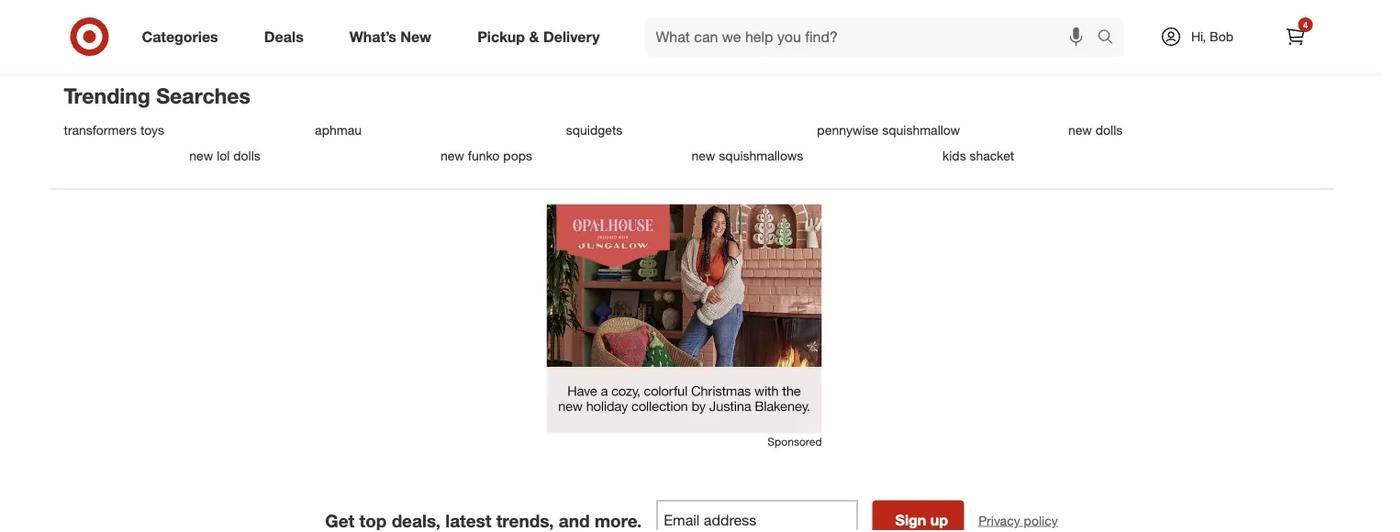 Task type: locate. For each thing, give the bounding box(es) containing it.
& right pickup on the top of the page
[[529, 28, 539, 46]]

squidgets
[[566, 122, 623, 138]]

up
[[566, 13, 583, 31], [941, 13, 958, 31], [931, 512, 949, 530]]

new for new funko pops
[[441, 148, 465, 164]]

dolls
[[1096, 122, 1123, 138], [233, 148, 261, 164]]

more.
[[610, 31, 648, 49], [595, 510, 642, 532]]

squishmallow
[[883, 122, 961, 138]]

with
[[671, 13, 699, 31]]

sign up
[[896, 512, 949, 530]]

sponsored
[[768, 435, 822, 449]]

categories link
[[126, 17, 241, 57]]

new down squidgets link
[[692, 148, 716, 164]]

1 horizontal spatial &
[[597, 31, 606, 49]]

new down "aphmau" link
[[441, 148, 465, 164]]

trending
[[64, 83, 150, 108]]

more. down celebrations
[[610, 31, 648, 49]]

aphmau
[[315, 122, 362, 138]]

the
[[352, 13, 373, 31], [962, 13, 983, 31], [1048, 13, 1068, 31], [1166, 13, 1187, 31]]

themed
[[703, 13, 753, 31]]

decor,
[[757, 13, 797, 31]]

up inside light up celebrations with themed decor, tableware & more.
[[566, 13, 583, 31]]

search button
[[1090, 17, 1134, 61]]

everything you need to get in the holiday spirit. link
[[141, 0, 496, 50]]

what's
[[350, 28, 397, 46]]

toys
[[140, 122, 164, 138]]

magic
[[987, 13, 1027, 31]]

light
[[529, 13, 562, 31]]

pops
[[503, 148, 533, 164]]

you
[[229, 13, 253, 31]]

holiday
[[377, 13, 424, 31]]

wrap up the magic of the perfect gift at the right price. link
[[888, 0, 1243, 68]]

1 vertical spatial dolls
[[233, 148, 261, 164]]

advertisement region
[[547, 204, 822, 434]]

search
[[1090, 29, 1134, 47]]

transformers toys
[[64, 122, 164, 138]]

to
[[295, 13, 308, 31]]

0 vertical spatial more.
[[610, 31, 648, 49]]

privacy
[[979, 513, 1021, 529]]

pennywise squishmallow link
[[818, 122, 1058, 138]]

the left the magic
[[962, 13, 983, 31]]

at
[[1149, 13, 1162, 31]]

1 the from the left
[[352, 13, 373, 31]]

searches
[[156, 83, 251, 108]]

get
[[325, 510, 355, 532]]

the right at
[[1166, 13, 1187, 31]]

new
[[1069, 122, 1093, 138], [189, 148, 213, 164], [441, 148, 465, 164], [692, 148, 716, 164]]

tableware
[[529, 31, 593, 49]]

dolls right lol
[[233, 148, 261, 164]]

2 the from the left
[[962, 13, 983, 31]]

in
[[337, 13, 348, 31]]

None text field
[[657, 501, 858, 532]]

light up celebrations with themed decor, tableware & more.
[[529, 13, 797, 49]]

funko
[[468, 148, 500, 164]]

and
[[559, 510, 590, 532]]

the right 'of' at top
[[1048, 13, 1068, 31]]

more. inside light up celebrations with themed decor, tableware & more.
[[610, 31, 648, 49]]

& down celebrations
[[597, 31, 606, 49]]

everything you need to get in the holiday spirit.
[[156, 13, 464, 31]]

up right sign
[[931, 512, 949, 530]]

3 the from the left
[[1048, 13, 1068, 31]]

transformers
[[64, 122, 137, 138]]

1 horizontal spatial dolls
[[1096, 122, 1123, 138]]

new dolls link
[[1069, 122, 1309, 138]]

up right wrap
[[941, 13, 958, 31]]

&
[[529, 28, 539, 46], [597, 31, 606, 49]]

new for new dolls new lol dolls
[[1069, 122, 1093, 138]]

new up kids shacket link in the top right of the page
[[1069, 122, 1093, 138]]

more. right and
[[595, 510, 642, 532]]

up inside the wrap up the magic of the perfect gift at the right price.
[[941, 13, 958, 31]]

0 horizontal spatial dolls
[[233, 148, 261, 164]]

celebrations
[[587, 13, 667, 31]]

what's new
[[350, 28, 432, 46]]

squidgets link
[[566, 122, 807, 138]]

everything
[[156, 13, 225, 31]]

new left lol
[[189, 148, 213, 164]]

spirit.
[[428, 13, 464, 31]]

what's new link
[[334, 17, 455, 57]]

kids
[[943, 148, 967, 164]]

the right in
[[352, 13, 373, 31]]

shacket
[[970, 148, 1015, 164]]

bob
[[1210, 28, 1234, 45]]

new squishmallows
[[692, 148, 804, 164]]

delivery
[[544, 28, 600, 46]]

up up tableware
[[566, 13, 583, 31]]

perfect
[[1073, 13, 1120, 31]]

deals
[[264, 28, 304, 46]]

4 the from the left
[[1166, 13, 1187, 31]]

kids shacket
[[943, 148, 1015, 164]]

up for the
[[941, 13, 958, 31]]

What can we help you find? suggestions appear below search field
[[645, 17, 1102, 57]]

new funko pops
[[441, 148, 533, 164]]

transformers toys link
[[64, 122, 304, 138]]

pickup & delivery link
[[462, 17, 623, 57]]

gift
[[1124, 13, 1145, 31]]

wrap
[[903, 13, 937, 31]]

top
[[360, 510, 387, 532]]

of
[[1031, 13, 1044, 31]]

dolls up kids shacket link in the top right of the page
[[1096, 122, 1123, 138]]

0 horizontal spatial &
[[529, 28, 539, 46]]

up inside button
[[931, 512, 949, 530]]

get top deals, latest trends, and more.
[[325, 510, 642, 532]]



Task type: vqa. For each thing, say whether or not it's contained in the screenshot.
Shacket at the top of page
yes



Task type: describe. For each thing, give the bounding box(es) containing it.
lol
[[217, 148, 230, 164]]

wrap up the magic of the perfect gift at the right price.
[[903, 13, 1220, 49]]

deals link
[[249, 17, 327, 57]]

right
[[1191, 13, 1220, 31]]

get
[[312, 13, 333, 31]]

sign up button
[[873, 501, 964, 532]]

new squishmallows link
[[692, 148, 932, 164]]

& inside light up celebrations with themed decor, tableware & more.
[[597, 31, 606, 49]]

hi, bob
[[1192, 28, 1234, 45]]

up for celebrations
[[566, 13, 583, 31]]

sign
[[896, 512, 927, 530]]

deals,
[[392, 510, 441, 532]]

price.
[[903, 31, 939, 49]]

light up celebrations with themed decor, tableware & more. link
[[514, 0, 870, 68]]

kids shacket link
[[943, 148, 1183, 164]]

privacy policy link
[[979, 512, 1059, 530]]

categories
[[142, 28, 218, 46]]

pennywise squishmallow
[[818, 122, 961, 138]]

1 vertical spatial more.
[[595, 510, 642, 532]]

squishmallows
[[719, 148, 804, 164]]

trends,
[[496, 510, 554, 532]]

hi,
[[1192, 28, 1207, 45]]

latest
[[446, 510, 492, 532]]

new dolls new lol dolls
[[189, 122, 1123, 164]]

new lol dolls link
[[189, 148, 430, 164]]

4 link
[[1276, 17, 1316, 57]]

privacy policy
[[979, 513, 1059, 529]]

aphmau link
[[315, 122, 555, 138]]

trending searches
[[64, 83, 251, 108]]

pickup & delivery
[[478, 28, 600, 46]]

new funko pops link
[[441, 148, 681, 164]]

new
[[401, 28, 432, 46]]

pennywise
[[818, 122, 879, 138]]

4
[[1304, 19, 1309, 30]]

0 vertical spatial dolls
[[1096, 122, 1123, 138]]

new for new squishmallows
[[692, 148, 716, 164]]

policy
[[1024, 513, 1059, 529]]

need
[[257, 13, 290, 31]]

pickup
[[478, 28, 525, 46]]



